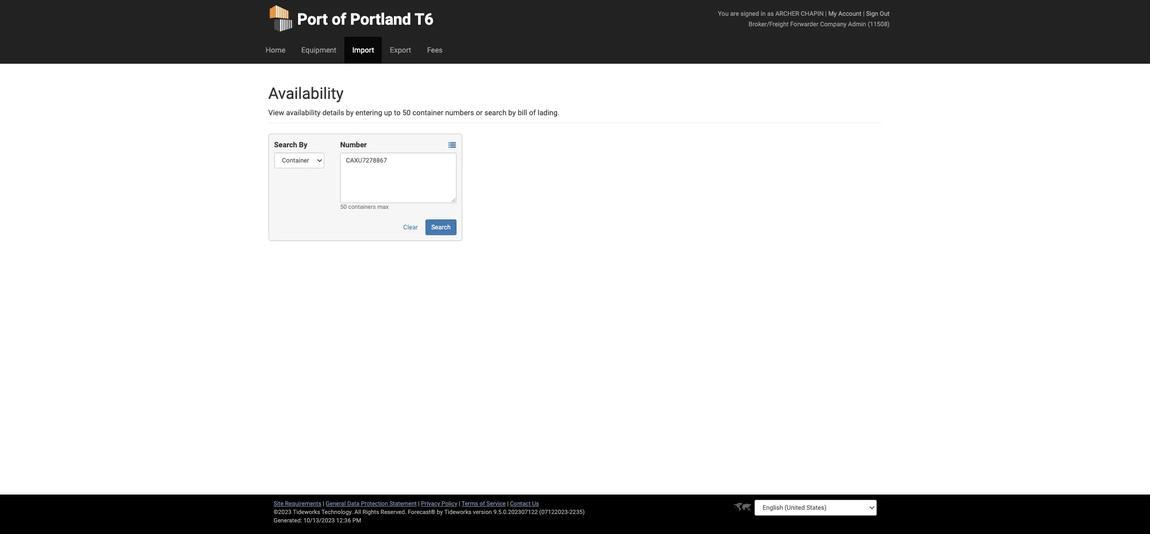 Task type: vqa. For each thing, say whether or not it's contained in the screenshot.
'bill'
yes



Task type: describe. For each thing, give the bounding box(es) containing it.
port
[[297, 10, 328, 28]]

tideworks
[[444, 509, 472, 516]]

lading.
[[538, 109, 560, 117]]

data
[[347, 501, 360, 508]]

0 vertical spatial 50
[[403, 109, 411, 117]]

export button
[[382, 37, 419, 63]]

statement
[[390, 501, 417, 508]]

clear button
[[398, 220, 424, 236]]

contact us link
[[510, 501, 539, 508]]

are
[[731, 10, 739, 17]]

| up '9.5.0.202307122'
[[507, 501, 509, 508]]

admin
[[849, 21, 867, 28]]

of inside site requirements | general data protection statement | privacy policy | terms of service | contact us ©2023 tideworks technology. all rights reserved. forecast® by tideworks version 9.5.0.202307122 (07122023-2235) generated: 10/13/2023 12:36 pm
[[480, 501, 485, 508]]

import button
[[345, 37, 382, 63]]

(11508)
[[868, 21, 890, 28]]

0 horizontal spatial by
[[346, 109, 354, 117]]

version
[[473, 509, 492, 516]]

2 horizontal spatial by
[[509, 109, 516, 117]]

contact
[[510, 501, 531, 508]]

by
[[299, 141, 308, 149]]

2 horizontal spatial of
[[529, 109, 536, 117]]

search
[[485, 109, 507, 117]]

fees
[[427, 46, 443, 54]]

number
[[340, 141, 367, 149]]

sign out link
[[867, 10, 890, 17]]

equipment button
[[294, 37, 345, 63]]

you are signed in as archer chapin | my account | sign out broker/freight forwarder company admin (11508)
[[718, 10, 890, 28]]

rights
[[363, 509, 379, 516]]

portland
[[350, 10, 411, 28]]

view
[[268, 109, 284, 117]]

my
[[829, 10, 837, 17]]

availability
[[286, 109, 321, 117]]

as
[[768, 10, 774, 17]]

chapin
[[801, 10, 824, 17]]

search for search by
[[274, 141, 297, 149]]

export
[[390, 46, 411, 54]]

2235)
[[570, 509, 585, 516]]

requirements
[[285, 501, 322, 508]]

clear
[[403, 224, 418, 231]]

to
[[394, 109, 401, 117]]

technology.
[[322, 509, 353, 516]]

generated:
[[274, 518, 302, 525]]

10/13/2023
[[304, 518, 335, 525]]

port of portland t6 link
[[268, 0, 434, 37]]

entering
[[356, 109, 382, 117]]

in
[[761, 10, 766, 17]]

0 horizontal spatial 50
[[340, 204, 347, 211]]

50 containers max
[[340, 204, 389, 211]]

all
[[355, 509, 361, 516]]

import
[[352, 46, 374, 54]]

site requirements link
[[274, 501, 322, 508]]

general
[[326, 501, 346, 508]]

us
[[532, 501, 539, 508]]



Task type: locate. For each thing, give the bounding box(es) containing it.
0 horizontal spatial search
[[274, 141, 297, 149]]

container
[[413, 109, 444, 117]]

©2023 tideworks
[[274, 509, 320, 516]]

of right bill
[[529, 109, 536, 117]]

equipment
[[301, 46, 337, 54]]

| left my
[[826, 10, 827, 17]]

terms of service link
[[462, 501, 506, 508]]

forwarder
[[791, 21, 819, 28]]

(07122023-
[[540, 509, 570, 516]]

0 horizontal spatial of
[[332, 10, 346, 28]]

1 horizontal spatial of
[[480, 501, 485, 508]]

1 horizontal spatial by
[[437, 509, 443, 516]]

| left 'general'
[[323, 501, 324, 508]]

fees button
[[419, 37, 451, 63]]

by inside site requirements | general data protection statement | privacy policy | terms of service | contact us ©2023 tideworks technology. all rights reserved. forecast® by tideworks version 9.5.0.202307122 (07122023-2235) generated: 10/13/2023 12:36 pm
[[437, 509, 443, 516]]

1 vertical spatial search
[[431, 224, 451, 231]]

up
[[384, 109, 392, 117]]

out
[[880, 10, 890, 17]]

search button
[[426, 220, 457, 236]]

Number text field
[[340, 153, 457, 203]]

account
[[839, 10, 862, 17]]

2 vertical spatial of
[[480, 501, 485, 508]]

privacy
[[421, 501, 440, 508]]

site
[[274, 501, 284, 508]]

| up 'tideworks'
[[459, 501, 460, 508]]

1 horizontal spatial search
[[431, 224, 451, 231]]

home button
[[258, 37, 294, 63]]

by right 'details'
[[346, 109, 354, 117]]

company
[[820, 21, 847, 28]]

protection
[[361, 501, 388, 508]]

max
[[378, 204, 389, 211]]

forecast®
[[408, 509, 436, 516]]

search by
[[274, 141, 308, 149]]

show list image
[[449, 142, 456, 149]]

my account link
[[829, 10, 862, 17]]

of right port
[[332, 10, 346, 28]]

port of portland t6
[[297, 10, 434, 28]]

view availability details by entering up to 50 container numbers or search by bill of lading.
[[268, 109, 560, 117]]

broker/freight
[[749, 21, 789, 28]]

reserved.
[[381, 509, 407, 516]]

by left bill
[[509, 109, 516, 117]]

service
[[487, 501, 506, 508]]

0 vertical spatial search
[[274, 141, 297, 149]]

| left sign
[[863, 10, 865, 17]]

1 vertical spatial of
[[529, 109, 536, 117]]

sign
[[867, 10, 879, 17]]

home
[[266, 46, 286, 54]]

50 right to
[[403, 109, 411, 117]]

12:36
[[336, 518, 351, 525]]

|
[[826, 10, 827, 17], [863, 10, 865, 17], [323, 501, 324, 508], [418, 501, 420, 508], [459, 501, 460, 508], [507, 501, 509, 508]]

t6
[[415, 10, 434, 28]]

general data protection statement link
[[326, 501, 417, 508]]

1 horizontal spatial 50
[[403, 109, 411, 117]]

| up forecast®
[[418, 501, 420, 508]]

search inside "button"
[[431, 224, 451, 231]]

signed
[[741, 10, 759, 17]]

availability
[[268, 84, 344, 103]]

search
[[274, 141, 297, 149], [431, 224, 451, 231]]

terms
[[462, 501, 478, 508]]

9.5.0.202307122
[[494, 509, 538, 516]]

of up version
[[480, 501, 485, 508]]

archer
[[776, 10, 800, 17]]

50
[[403, 109, 411, 117], [340, 204, 347, 211]]

by
[[346, 109, 354, 117], [509, 109, 516, 117], [437, 509, 443, 516]]

you
[[718, 10, 729, 17]]

site requirements | general data protection statement | privacy policy | terms of service | contact us ©2023 tideworks technology. all rights reserved. forecast® by tideworks version 9.5.0.202307122 (07122023-2235) generated: 10/13/2023 12:36 pm
[[274, 501, 585, 525]]

of
[[332, 10, 346, 28], [529, 109, 536, 117], [480, 501, 485, 508]]

privacy policy link
[[421, 501, 458, 508]]

1 vertical spatial 50
[[340, 204, 347, 211]]

pm
[[353, 518, 361, 525]]

search left by
[[274, 141, 297, 149]]

50 left containers
[[340, 204, 347, 211]]

search for search
[[431, 224, 451, 231]]

containers
[[348, 204, 376, 211]]

details
[[322, 109, 344, 117]]

by down privacy policy link
[[437, 509, 443, 516]]

0 vertical spatial of
[[332, 10, 346, 28]]

bill
[[518, 109, 528, 117]]

search right clear "button"
[[431, 224, 451, 231]]

or
[[476, 109, 483, 117]]

numbers
[[445, 109, 474, 117]]

policy
[[442, 501, 458, 508]]



